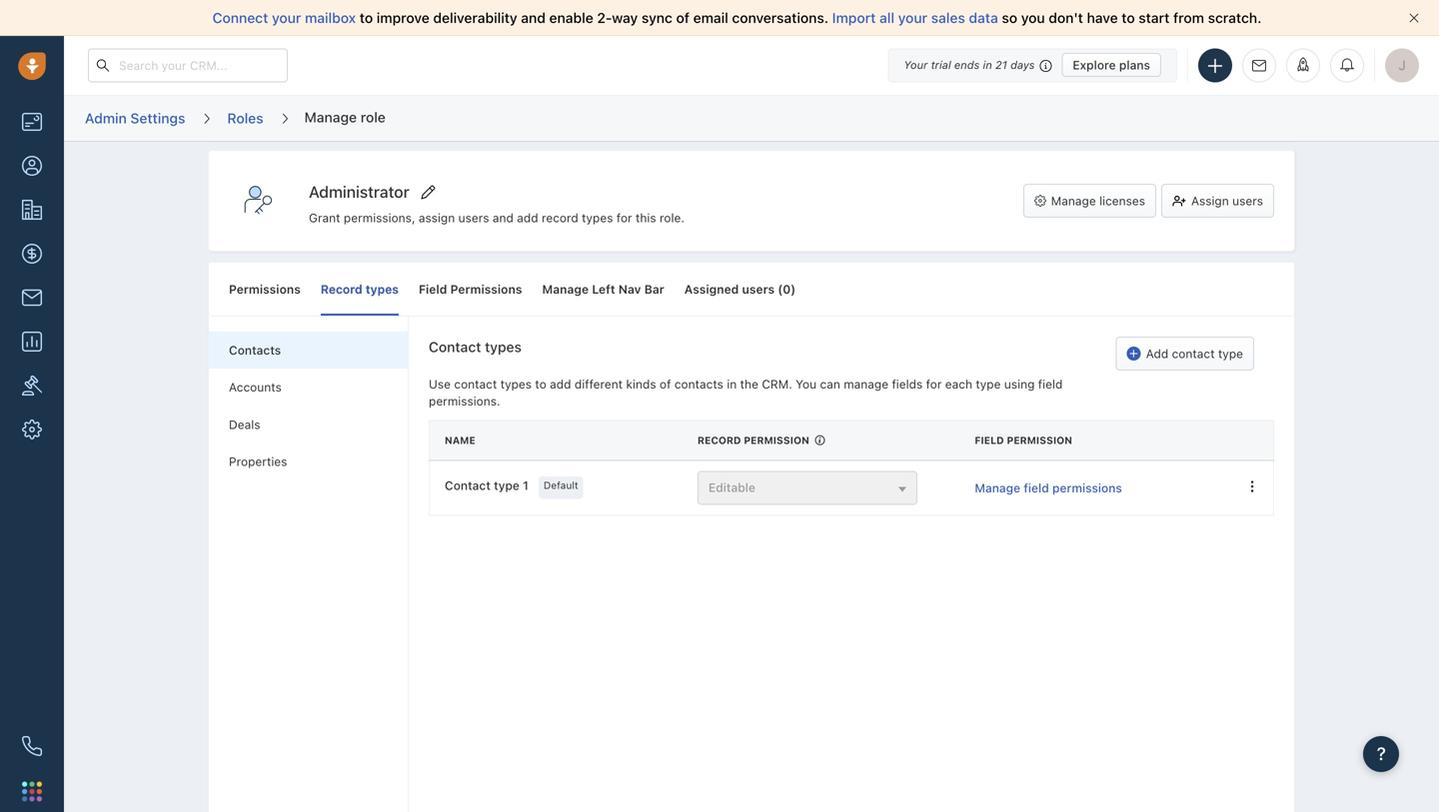 Task type: locate. For each thing, give the bounding box(es) containing it.
type
[[1218, 347, 1243, 361], [976, 377, 1001, 391], [494, 479, 520, 493]]

grant
[[309, 211, 340, 225]]

1 vertical spatial in
[[727, 377, 737, 391]]

assign
[[419, 211, 455, 225]]

for left this
[[617, 211, 632, 225]]

0 vertical spatial field
[[1038, 377, 1063, 391]]

contact inside button
[[1172, 347, 1215, 361]]

left
[[592, 282, 615, 296]]

permission for field permission
[[1007, 435, 1073, 446]]

type inside add contact type button
[[1218, 347, 1243, 361]]

manage for manage role
[[304, 109, 357, 125]]

permission
[[744, 435, 809, 446], [1007, 435, 1073, 446]]

1 vertical spatial for
[[926, 377, 942, 391]]

trial
[[931, 58, 951, 71]]

assigned users ( 0 )
[[685, 282, 796, 296]]

properties image
[[22, 376, 42, 396]]

1 horizontal spatial in
[[983, 58, 992, 71]]

0 horizontal spatial in
[[727, 377, 737, 391]]

conversations.
[[732, 9, 829, 26]]

you
[[1021, 9, 1045, 26]]

2 horizontal spatial type
[[1218, 347, 1243, 361]]

contact
[[1172, 347, 1215, 361], [454, 377, 497, 391]]

to for use contact types to add different kinds of contacts in the crm. you can manage fields for each type using field permissions.
[[535, 377, 547, 391]]

manage for manage licenses
[[1051, 194, 1096, 208]]

0 horizontal spatial permissions
[[229, 282, 301, 296]]

field down field permission
[[1024, 481, 1049, 495]]

permission left the permission applies to all contacts created in this type image
[[744, 435, 809, 446]]

to left "different"
[[535, 377, 547, 391]]

settings
[[130, 110, 185, 126]]

your left mailbox
[[272, 9, 301, 26]]

assign users
[[1192, 194, 1263, 208]]

type left 1
[[494, 479, 520, 493]]

admin
[[85, 110, 127, 126]]

type right add
[[1218, 347, 1243, 361]]

1 permission from the left
[[744, 435, 809, 446]]

0 horizontal spatial contact
[[454, 377, 497, 391]]

the permission applies to all contacts created in this type image
[[815, 435, 825, 446]]

2 vertical spatial users
[[742, 282, 775, 296]]

each
[[945, 377, 973, 391]]

1 horizontal spatial for
[[926, 377, 942, 391]]

to left start
[[1122, 9, 1135, 26]]

deals
[[229, 418, 260, 432]]

0 vertical spatial users
[[1233, 194, 1263, 208]]

users
[[1233, 194, 1263, 208], [458, 211, 489, 225], [742, 282, 775, 296]]

phone image
[[22, 737, 42, 757]]

1 horizontal spatial and
[[521, 9, 546, 26]]

mailbox
[[305, 9, 356, 26]]

0 horizontal spatial for
[[617, 211, 632, 225]]

so
[[1002, 9, 1018, 26]]

manage left role
[[304, 109, 357, 125]]

1 vertical spatial type
[[976, 377, 1001, 391]]

1 horizontal spatial of
[[676, 9, 690, 26]]

to
[[360, 9, 373, 26], [1122, 9, 1135, 26], [535, 377, 547, 391]]

contact up use
[[429, 339, 481, 355]]

0 vertical spatial in
[[983, 58, 992, 71]]

import
[[832, 9, 876, 26]]

add left "different"
[[550, 377, 571, 391]]

1 vertical spatial add
[[550, 377, 571, 391]]

2 vertical spatial type
[[494, 479, 520, 493]]

2 horizontal spatial to
[[1122, 9, 1135, 26]]

type right each
[[976, 377, 1001, 391]]

2 your from the left
[[898, 9, 928, 26]]

1 vertical spatial users
[[458, 211, 489, 225]]

add contact type button
[[1116, 337, 1254, 371]]

0 horizontal spatial your
[[272, 9, 301, 26]]

record permission
[[698, 435, 809, 446]]

contact right add
[[1172, 347, 1215, 361]]

0 vertical spatial add
[[517, 211, 538, 225]]

explore plans
[[1073, 58, 1151, 72]]

Search your CRM... text field
[[88, 48, 288, 82]]

and
[[521, 9, 546, 26], [493, 211, 514, 225]]

manage inside button
[[1051, 194, 1096, 208]]

permissions up the contacts
[[229, 282, 301, 296]]

0 vertical spatial and
[[521, 9, 546, 26]]

users for assign users
[[1233, 194, 1263, 208]]

1 horizontal spatial users
[[742, 282, 775, 296]]

and left record
[[493, 211, 514, 225]]

in left 21
[[983, 58, 992, 71]]

0 vertical spatial type
[[1218, 347, 1243, 361]]

contact
[[429, 339, 481, 355], [445, 479, 491, 493]]

different
[[575, 377, 623, 391]]

to for connect your mailbox to improve deliverability and enable 2-way sync of email conversations. import all your sales data so you don't have to start from scratch.
[[360, 9, 373, 26]]

bar
[[644, 282, 665, 296]]

(
[[778, 282, 783, 296]]

add contact type
[[1146, 347, 1243, 361]]

your
[[904, 58, 928, 71]]

1 horizontal spatial to
[[535, 377, 547, 391]]

your right all
[[898, 9, 928, 26]]

field inside use contact types to add different kinds of contacts in the crm. you can manage fields for each type using field permissions.
[[1038, 377, 1063, 391]]

manage field permissions
[[975, 481, 1122, 495]]

field right using
[[1038, 377, 1063, 391]]

users for assigned users ( 0 )
[[742, 282, 775, 296]]

manage role
[[304, 109, 386, 125]]

role
[[361, 109, 386, 125]]

have
[[1087, 9, 1118, 26]]

permission up manage field permissions link
[[1007, 435, 1073, 446]]

0 horizontal spatial of
[[660, 377, 671, 391]]

manage for manage left nav bar
[[542, 282, 589, 296]]

0 vertical spatial contact
[[1172, 347, 1215, 361]]

properties
[[229, 455, 287, 469]]

add left record
[[517, 211, 538, 225]]

to inside use contact types to add different kinds of contacts in the crm. you can manage fields for each type using field permissions.
[[535, 377, 547, 391]]

scratch.
[[1208, 9, 1262, 26]]

types
[[582, 211, 613, 225], [366, 282, 399, 296], [485, 339, 522, 355], [501, 377, 532, 391]]

2 horizontal spatial users
[[1233, 194, 1263, 208]]

0 horizontal spatial permission
[[744, 435, 809, 446]]

licenses
[[1100, 194, 1146, 208]]

1 horizontal spatial type
[[976, 377, 1001, 391]]

contact type 1
[[445, 479, 529, 493]]

manage
[[304, 109, 357, 125], [1051, 194, 1096, 208], [542, 282, 589, 296], [975, 481, 1021, 495]]

1 vertical spatial of
[[660, 377, 671, 391]]

1 permissions from the left
[[229, 282, 301, 296]]

improve
[[377, 9, 430, 26]]

of right kinds
[[660, 377, 671, 391]]

send email image
[[1252, 59, 1266, 72]]

in
[[983, 58, 992, 71], [727, 377, 737, 391]]

of right sync
[[676, 9, 690, 26]]

using
[[1004, 377, 1035, 391]]

way
[[612, 9, 638, 26]]

1 horizontal spatial contact
[[1172, 347, 1215, 361]]

1 horizontal spatial add
[[550, 377, 571, 391]]

kinds
[[626, 377, 656, 391]]

1 your from the left
[[272, 9, 301, 26]]

in inside use contact types to add different kinds of contacts in the crm. you can manage fields for each type using field permissions.
[[727, 377, 737, 391]]

manage down field
[[975, 481, 1021, 495]]

0 vertical spatial of
[[676, 9, 690, 26]]

1 vertical spatial contact
[[445, 479, 491, 493]]

contact types
[[429, 339, 522, 355]]

0 horizontal spatial and
[[493, 211, 514, 225]]

1 horizontal spatial your
[[898, 9, 928, 26]]

contacts
[[675, 377, 724, 391]]

permissions right field
[[450, 282, 522, 296]]

1 vertical spatial contact
[[454, 377, 497, 391]]

manage licenses button
[[1023, 184, 1157, 218]]

1 vertical spatial and
[[493, 211, 514, 225]]

manage left licenses
[[1051, 194, 1096, 208]]

users inside button
[[1233, 194, 1263, 208]]

permissions,
[[344, 211, 415, 225]]

in left the
[[727, 377, 737, 391]]

connect your mailbox link
[[212, 9, 360, 26]]

0 vertical spatial contact
[[429, 339, 481, 355]]

admin settings link
[[84, 103, 186, 134]]

0 horizontal spatial users
[[458, 211, 489, 225]]

contact down name
[[445, 479, 491, 493]]

contact for contact types
[[429, 339, 481, 355]]

1 horizontal spatial permissions
[[450, 282, 522, 296]]

for left each
[[926, 377, 942, 391]]

add
[[517, 211, 538, 225], [550, 377, 571, 391]]

to right mailbox
[[360, 9, 373, 26]]

2 permission from the left
[[1007, 435, 1073, 446]]

manage left left
[[542, 282, 589, 296]]

and left enable on the top left
[[521, 9, 546, 26]]

permissions
[[229, 282, 301, 296], [450, 282, 522, 296]]

contact inside use contact types to add different kinds of contacts in the crm. you can manage fields for each type using field permissions.
[[454, 377, 497, 391]]

2-
[[597, 9, 612, 26]]

explore plans link
[[1062, 53, 1162, 77]]

record
[[698, 435, 741, 446]]

contact up permissions. on the left of the page
[[454, 377, 497, 391]]

field
[[975, 435, 1004, 446]]

0 horizontal spatial to
[[360, 9, 373, 26]]

1 horizontal spatial permission
[[1007, 435, 1073, 446]]



Task type: describe. For each thing, give the bounding box(es) containing it.
record types
[[321, 282, 399, 296]]

fields
[[892, 377, 923, 391]]

contact for types
[[454, 377, 497, 391]]

close image
[[1409, 13, 1419, 23]]

your trial ends in 21 days
[[904, 58, 1035, 71]]

1 vertical spatial field
[[1024, 481, 1049, 495]]

crm.
[[762, 377, 792, 391]]

manage for manage field permissions
[[975, 481, 1021, 495]]

use
[[429, 377, 451, 391]]

types inside use contact types to add different kinds of contacts in the crm. you can manage fields for each type using field permissions.
[[501, 377, 532, 391]]

field
[[419, 282, 447, 296]]

field permissions link
[[419, 263, 522, 316]]

sync
[[642, 9, 673, 26]]

grant permissions, assign users and add record types for this role.
[[309, 211, 685, 225]]

administrator
[[309, 183, 410, 202]]

email
[[693, 9, 729, 26]]

default
[[544, 480, 578, 491]]

record types link
[[321, 263, 399, 316]]

contacts
[[229, 343, 281, 357]]

0
[[783, 282, 791, 296]]

of inside use contact types to add different kinds of contacts in the crm. you can manage fields for each type using field permissions.
[[660, 377, 671, 391]]

permission for record permission
[[744, 435, 809, 446]]

use contact types to add different kinds of contacts in the crm. you can manage fields for each type using field permissions.
[[429, 377, 1063, 408]]

add
[[1146, 347, 1169, 361]]

0 vertical spatial for
[[617, 211, 632, 225]]

connect
[[212, 9, 268, 26]]

record
[[321, 282, 363, 296]]

role.
[[660, 211, 685, 225]]

can
[[820, 377, 841, 391]]

)
[[791, 282, 796, 296]]

contact for type
[[1172, 347, 1215, 361]]

freshworks switcher image
[[22, 782, 42, 802]]

add inside use contact types to add different kinds of contacts in the crm. you can manage fields for each type using field permissions.
[[550, 377, 571, 391]]

manage left nav bar
[[542, 282, 665, 296]]

0 horizontal spatial type
[[494, 479, 520, 493]]

1
[[523, 479, 529, 493]]

enable
[[549, 9, 594, 26]]

days
[[1011, 58, 1035, 71]]

accounts
[[229, 380, 282, 394]]

field permissions
[[419, 282, 522, 296]]

all
[[880, 9, 895, 26]]

permissions link
[[229, 263, 301, 316]]

roles link
[[226, 103, 264, 134]]

start
[[1139, 9, 1170, 26]]

this
[[636, 211, 656, 225]]

field permission
[[975, 435, 1073, 446]]

what's new image
[[1296, 57, 1310, 71]]

2 permissions from the left
[[450, 282, 522, 296]]

you
[[796, 377, 817, 391]]

phone element
[[12, 727, 52, 767]]

from
[[1174, 9, 1204, 26]]

manage left nav bar link
[[542, 263, 665, 316]]

permissions.
[[429, 394, 500, 408]]

nav
[[619, 282, 641, 296]]

import all your sales data link
[[832, 9, 1002, 26]]

editable
[[709, 481, 756, 495]]

contact for contact type 1
[[445, 479, 491, 493]]

data
[[969, 9, 998, 26]]

deliverability
[[433, 9, 517, 26]]

manage
[[844, 377, 889, 391]]

21
[[996, 58, 1008, 71]]

don't
[[1049, 9, 1083, 26]]

admin settings
[[85, 110, 185, 126]]

type inside use contact types to add different kinds of contacts in the crm. you can manage fields for each type using field permissions.
[[976, 377, 1001, 391]]

manage licenses
[[1051, 194, 1146, 208]]

assign users button
[[1162, 184, 1274, 218]]

record
[[542, 211, 579, 225]]

explore
[[1073, 58, 1116, 72]]

connect your mailbox to improve deliverability and enable 2-way sync of email conversations. import all your sales data so you don't have to start from scratch.
[[212, 9, 1262, 26]]

ends
[[955, 58, 980, 71]]

assigned
[[685, 282, 739, 296]]

sales
[[931, 9, 965, 26]]

name
[[445, 435, 476, 446]]

assign
[[1192, 194, 1229, 208]]

editable button
[[698, 471, 918, 505]]

roles
[[227, 110, 263, 126]]

plans
[[1119, 58, 1151, 72]]

permissions
[[1053, 481, 1122, 495]]

0 horizontal spatial add
[[517, 211, 538, 225]]

for inside use contact types to add different kinds of contacts in the crm. you can manage fields for each type using field permissions.
[[926, 377, 942, 391]]

manage field permissions link
[[975, 481, 1122, 495]]



Task type: vqa. For each thing, say whether or not it's contained in the screenshot.
Add account type
no



